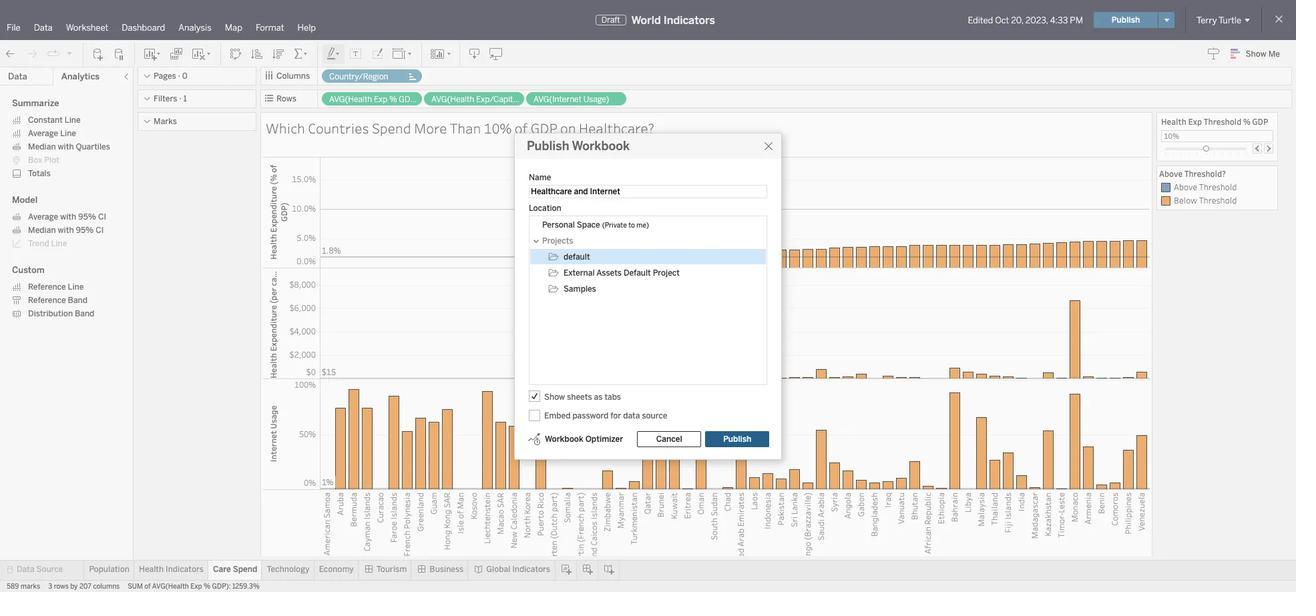 Task type: describe. For each thing, give the bounding box(es) containing it.
Kazakhstan, Country/Region. Press Space to toggle selection. Press Escape to go back to the left margin. Use arrow keys to navigate headers text field
[[1041, 490, 1054, 592]]

new data source image
[[91, 47, 105, 60]]

1 vertical spatial of
[[144, 583, 151, 591]]

· for filters
[[179, 94, 181, 104]]

columns
[[93, 583, 120, 591]]

sheets
[[567, 392, 592, 402]]

Myanmar, Country/Region. Press Space to toggle selection. Press Escape to go back to the left margin. Use arrow keys to navigate headers text field
[[614, 490, 627, 592]]

indicators for health indicators
[[166, 565, 204, 574]]

with for median with quartiles
[[58, 142, 74, 152]]

0 horizontal spatial %
[[204, 583, 210, 591]]

(private
[[602, 222, 627, 230]]

Laos, Country/Region. Press Space to toggle selection. Press Escape to go back to the left margin. Use arrow keys to navigate headers text field
[[747, 490, 761, 592]]

Iraq, Country/Region. Press Space to toggle selection. Press Escape to go back to the left margin. Use arrow keys to navigate headers text field
[[881, 490, 894, 592]]

swap rows and columns image
[[229, 47, 242, 60]]

business
[[430, 565, 464, 574]]

workbook optimizer
[[545, 435, 623, 444]]

average for average with 95% ci
[[28, 212, 58, 222]]

reference band
[[28, 296, 88, 305]]

help
[[298, 23, 316, 33]]

edited oct 20, 2023, 4:33 pm
[[968, 15, 1083, 25]]

than
[[450, 119, 481, 138]]

show me
[[1246, 49, 1280, 59]]

draft
[[602, 15, 620, 25]]

0 vertical spatial workbook
[[572, 139, 630, 154]]

project
[[653, 268, 680, 278]]

Fiji Islands, Country/Region. Press Space to toggle selection. Press Escape to go back to the left margin. Use arrow keys to navigate headers text field
[[1001, 490, 1014, 592]]

0 vertical spatial data
[[34, 23, 53, 33]]

map
[[225, 23, 242, 33]]

Zimbabwe, Country/Region. Press Space to toggle selection. Press Escape to go back to the left margin. Use arrow keys to navigate headers text field
[[600, 490, 614, 592]]

default
[[624, 268, 651, 278]]

filters
[[154, 94, 177, 104]]

0 vertical spatial threshold
[[1204, 116, 1242, 127]]

trend
[[28, 239, 49, 248]]

more
[[414, 119, 447, 138]]

sorted ascending by average of health exp % gdp within country/region image
[[250, 47, 264, 60]]

above for above threshold
[[1174, 182, 1197, 192]]

Madagascar, Country/Region. Press Space to toggle selection. Press Escape to go back to the left margin. Use arrow keys to navigate headers text field
[[1028, 490, 1041, 592]]

global
[[486, 565, 510, 574]]

analysis
[[178, 23, 212, 33]]

care spend
[[213, 565, 257, 574]]

South Sudan, Country/Region. Press Space to toggle selection. Press Escape to go back to the left margin. Use arrow keys to navigate headers text field
[[707, 490, 721, 592]]

workbook optimizer button
[[527, 431, 624, 447]]

with for median with 95% ci
[[58, 226, 74, 235]]

below threshold
[[1174, 195, 1237, 206]]

Angola, Country/Region. Press Space to toggle selection. Press Escape to go back to the left margin. Use arrow keys to navigate headers text field
[[841, 490, 854, 592]]

American Samoa, Country/Region. Press Space to toggle selection. Press Escape to go back to the left margin. Use arrow keys to navigate headers text field
[[320, 490, 333, 592]]

with for average with 95% ci
[[60, 212, 76, 222]]

tabs
[[605, 392, 621, 402]]

external assets default project
[[564, 268, 680, 278]]

default
[[564, 252, 590, 262]]

assets
[[596, 268, 622, 278]]

data guide image
[[1207, 47, 1220, 60]]

which
[[266, 119, 305, 138]]

Kosovo, Country/Region. Press Space to toggle selection. Press Escape to go back to the left margin. Use arrow keys to navigate headers text field
[[467, 490, 480, 592]]

median with 95% ci
[[28, 226, 104, 235]]

1 horizontal spatial publish button
[[1094, 12, 1158, 28]]

United Arab Emirates, Country/Region. Press Space to toggle selection. Press Escape to go back to the left margin. Use arrow keys to navigate headers text field
[[734, 490, 747, 592]]

sorted descending by average of health exp % gdp within country/region image
[[272, 47, 285, 60]]

rows
[[276, 94, 296, 104]]

cancel
[[656, 435, 682, 444]]

Kuwait, Country/Region. Press Space to toggle selection. Press Escape to go back to the left margin. Use arrow keys to navigate headers text field
[[667, 490, 680, 592]]

box
[[28, 156, 42, 165]]

St. Martin (French part), Country/Region. Press Space to toggle selection. Press Escape to go back to the left margin. Use arrow keys to navigate headers text field
[[574, 490, 587, 592]]

custom
[[12, 265, 45, 275]]

Libya, Country/Region. Press Space to toggle selection. Press Escape to go back to the left margin. Use arrow keys to navigate headers text field
[[961, 490, 974, 592]]

world indicators
[[631, 14, 715, 26]]

turtle
[[1219, 15, 1241, 25]]

1 horizontal spatial of
[[515, 119, 528, 138]]

me)
[[637, 222, 649, 230]]

model
[[12, 195, 38, 205]]

filters · 1
[[154, 94, 187, 104]]

distribution
[[28, 309, 73, 319]]

none text field inside publish workbook dialog
[[529, 185, 767, 198]]

avg(health exp/capita)
[[431, 95, 521, 104]]

embed
[[544, 411, 571, 420]]

threshold for above threshold
[[1199, 182, 1237, 192]]

line for trend line
[[51, 239, 67, 248]]

worksheet
[[66, 23, 108, 33]]

Armenia, Country/Region. Press Space to toggle selection. Press Escape to go back to the left margin. Use arrow keys to navigate headers text field
[[1081, 490, 1095, 592]]

undo image
[[4, 47, 17, 60]]

source
[[642, 411, 667, 420]]

publish workbook dialog
[[514, 133, 782, 460]]

above threshold?
[[1159, 168, 1226, 179]]

2 vertical spatial data
[[17, 565, 34, 574]]

indicators for world indicators
[[664, 14, 715, 26]]

reference line
[[28, 282, 84, 292]]

Turkmenistan, Country/Region. Press Space to toggle selection. Press Escape to go back to the left margin. Use arrow keys to navigate headers text field
[[627, 490, 640, 592]]

India, Country/Region. Press Space to toggle selection. Press Escape to go back to the left margin. Use arrow keys to navigate headers text field
[[1014, 490, 1028, 592]]

pm
[[1070, 15, 1083, 25]]

average line
[[28, 129, 76, 138]]

space
[[577, 220, 600, 230]]

median with quartiles
[[28, 142, 110, 152]]

reference for reference line
[[28, 282, 66, 292]]

totals image
[[293, 47, 309, 60]]

0 horizontal spatial country/region
[[329, 72, 388, 81]]

band for reference band
[[68, 296, 88, 305]]

workbook inside button
[[545, 435, 583, 444]]

health for health indicators
[[139, 565, 164, 574]]

1 horizontal spatial %
[[389, 95, 397, 104]]

Cayman Islands, Country/Region. Press Space to toggle selection. Press Escape to go back to the left margin. Use arrow keys to navigate headers text field
[[360, 490, 373, 592]]

open and edit this workbook in tableau desktop image
[[489, 47, 503, 60]]

world
[[631, 14, 661, 26]]

Pakistan, Country/Region. Press Space to toggle selection. Press Escape to go back to the left margin. Use arrow keys to navigate headers text field
[[774, 490, 787, 592]]

show/hide cards image
[[430, 47, 451, 60]]

Hong Kong SAR, Country/Region. Press Space to toggle selection. Press Escape to go back to the left margin. Use arrow keys to navigate headers text field
[[440, 490, 453, 592]]

trend line
[[28, 239, 67, 248]]

Saudi Arabia, Country/Region. Press Space to toggle selection. Press Escape to go back to the left margin. Use arrow keys to navigate headers text field
[[814, 490, 827, 592]]

Bermuda, Country/Region. Press Space to toggle selection. Press Escape to go back to the left margin. Use arrow keys to navigate headers text field
[[347, 490, 360, 592]]

password
[[573, 411, 609, 420]]

average for average line
[[28, 129, 58, 138]]

terry
[[1197, 15, 1217, 25]]

below threshold option
[[1159, 194, 1275, 208]]

1 horizontal spatial gdp
[[1252, 116, 1268, 127]]

2 horizontal spatial %
[[1243, 116, 1250, 127]]

format
[[256, 23, 284, 33]]

Eritrea, Country/Region. Press Space to toggle selection. Press Escape to go back to the left margin. Use arrow keys to navigate headers text field
[[680, 490, 694, 592]]

Brunei, Country/Region. Press Space to toggle selection. Press Escape to go back to the left margin. Use arrow keys to navigate headers text field
[[654, 490, 667, 592]]

Philippines, Country/Region. Press Space to toggle selection. Press Escape to go back to the left margin. Use arrow keys to navigate headers text field
[[1121, 490, 1135, 592]]

distribution band
[[28, 309, 94, 319]]

Sint Maarten (Dutch part), Country/Region. Press Space to toggle selection. Press Escape to go back to the left margin. Use arrow keys to navigate headers text field
[[547, 490, 560, 592]]

technology
[[267, 565, 310, 574]]

pages · 0
[[154, 71, 188, 81]]

columns
[[276, 71, 310, 81]]

publish for the leftmost publish button
[[723, 435, 751, 444]]

analytics
[[61, 71, 100, 81]]

Vanuatu, Country/Region. Press Space to toggle selection. Press Escape to go back to the left margin. Use arrow keys to navigate headers text field
[[894, 490, 908, 592]]

show for show sheets as tabs
[[544, 392, 565, 402]]

Syria, Country/Region. Press Space to toggle selection. Press Escape to go back to the left margin. Use arrow keys to navigate headers text field
[[827, 490, 841, 592]]

for
[[610, 411, 621, 420]]

0 horizontal spatial replay animation image
[[47, 47, 60, 60]]

0 horizontal spatial gdp
[[531, 119, 557, 138]]

589
[[7, 583, 19, 591]]

0 horizontal spatial 10%
[[484, 119, 512, 138]]

dashboard
[[122, 23, 165, 33]]

Benin, Country/Region. Press Space to toggle selection. Press Escape to go back to the left margin. Use arrow keys to navigate headers text field
[[1095, 490, 1108, 592]]

0 horizontal spatial exp
[[190, 583, 202, 591]]

by
[[70, 583, 78, 591]]

threshold?
[[1184, 168, 1226, 179]]

Greenland, Country/Region. Press Space to toggle selection. Press Escape to go back to the left margin. Use arrow keys to navigate headers text field
[[413, 490, 427, 592]]

Somalia, Country/Region. Press Space to toggle selection. Press Escape to go back to the left margin. Use arrow keys to navigate headers text field
[[560, 490, 574, 592]]

embed password for data source
[[544, 411, 667, 420]]

Curacao, Country/Region. Press Space to toggle selection. Press Escape to go back to the left margin. Use arrow keys to navigate headers text field
[[373, 490, 387, 592]]

terry turtle
[[1197, 15, 1241, 25]]

Guam, Country/Region. Press Space to toggle selection. Press Escape to go back to the left margin. Use arrow keys to navigate headers text field
[[427, 490, 440, 592]]

marks
[[154, 117, 177, 126]]

pages
[[154, 71, 176, 81]]

Bangladesh, Country/Region. Press Space to toggle selection. Press Escape to go back to the left margin. Use arrow keys to navigate headers text field
[[867, 490, 881, 592]]



Task type: locate. For each thing, give the bounding box(es) containing it.
redo image
[[25, 47, 39, 60]]

10% up 'above threshold?'
[[1164, 131, 1179, 141]]

Congo (Brazzaville), Country/Region. Press Space to toggle selection. Press Escape to go back to the left margin. Use arrow keys to navigate headers text field
[[801, 490, 814, 592]]

health exp threshold % gdp
[[1161, 116, 1268, 127]]

ci down average with 95% ci
[[96, 226, 104, 235]]

Sri Lanka, Country/Region. Press Space to toggle selection. Press Escape to go back to the left margin. Use arrow keys to navigate headers text field
[[787, 490, 801, 592]]

line up reference band
[[68, 282, 84, 292]]

edited
[[968, 15, 993, 25]]

1 horizontal spatial spend
[[372, 119, 411, 138]]

1 vertical spatial above
[[1174, 182, 1197, 192]]

above threshold
[[1174, 182, 1237, 192]]

line up median with quartiles
[[60, 129, 76, 138]]

average down model on the top
[[28, 212, 58, 222]]

1 horizontal spatial publish
[[723, 435, 751, 444]]

download image
[[468, 47, 481, 60]]

3
[[48, 583, 52, 591]]

Comoros, Country/Region. Press Space to toggle selection. Press Escape to go back to the left margin. Use arrow keys to navigate headers text field
[[1108, 490, 1121, 592]]

1 vertical spatial health
[[139, 565, 164, 574]]

above inside above threshold option
[[1174, 182, 1197, 192]]

95%
[[78, 212, 96, 222], [76, 226, 94, 235]]

show inside publish workbook dialog
[[544, 392, 565, 402]]

1 vertical spatial exp
[[1188, 116, 1202, 127]]

reference up reference band
[[28, 282, 66, 292]]

line for constant line
[[65, 116, 81, 125]]

2 reference from the top
[[28, 296, 66, 305]]

line for average line
[[60, 129, 76, 138]]

average with 95% ci
[[28, 212, 106, 222]]

2 median from the top
[[28, 226, 56, 235]]

spend down the gdp)
[[372, 119, 411, 138]]

0 vertical spatial band
[[68, 296, 88, 305]]

avg(health up countries
[[329, 95, 372, 104]]

of down exp/capita)
[[515, 119, 528, 138]]

show sheets as tabs
[[544, 392, 621, 402]]

1 vertical spatial reference
[[28, 296, 66, 305]]

Isle of Man, Country/Region. Press Space to toggle selection. Press Escape to go back to the left margin. Use arrow keys to navigate headers text field
[[453, 490, 467, 592]]

Equatorial Guinea, Country/Region. Press Space to toggle selection. Press Escape to go back to the left margin. Use arrow keys to navigate headers text field
[[1148, 490, 1161, 592]]

1 horizontal spatial health
[[1161, 116, 1187, 127]]

health exp threshold % gdp slider
[[1203, 146, 1209, 152]]

0
[[182, 71, 188, 81]]

band up distribution band
[[68, 296, 88, 305]]

indicators right global
[[512, 565, 550, 574]]

1 vertical spatial publish
[[527, 139, 569, 154]]

Faroe Islands, Country/Region. Press Space to toggle selection. Press Escape to go back to the left margin. Use arrow keys to navigate headers text field
[[387, 490, 400, 592]]

replay animation image up analytics
[[65, 49, 73, 57]]

0 horizontal spatial health
[[139, 565, 164, 574]]

show mark labels image
[[349, 47, 363, 60]]

file
[[7, 23, 20, 33]]

None text field
[[529, 185, 767, 198]]

Malaysia, Country/Region. Press Space to toggle selection. Press Escape to go back to the left margin. Use arrow keys to navigate headers text field
[[974, 490, 988, 592]]

1 vertical spatial average
[[28, 212, 58, 222]]

threshold down above threshold option
[[1199, 195, 1237, 206]]

with up median with 95% ci
[[60, 212, 76, 222]]

Macao SAR, Country/Region. Press Space to toggle selection. Press Escape to go back to the left margin. Use arrow keys to navigate headers text field
[[493, 490, 507, 592]]

1 vertical spatial threshold
[[1199, 182, 1237, 192]]

Gabon, Country/Region. Press Space to toggle selection. Press Escape to go back to the left margin. Use arrow keys to navigate headers text field
[[854, 490, 867, 592]]

Aruba, Country/Region. Press Space to toggle selection. Press Escape to go back to the left margin. Use arrow keys to navigate headers text field
[[333, 490, 347, 592]]

0 vertical spatial spend
[[372, 119, 411, 138]]

1 vertical spatial workbook
[[545, 435, 583, 444]]

0 vertical spatial median
[[28, 142, 56, 152]]

· left 0
[[178, 71, 180, 81]]

Chad, Country/Region. Press Space to toggle selection. Press Escape to go back to the left margin. Use arrow keys to navigate headers text field
[[721, 490, 734, 592]]

fit image
[[392, 47, 413, 60]]

0 vertical spatial exp
[[374, 95, 387, 104]]

pause auto updates image
[[113, 47, 126, 60]]

gdp)
[[399, 95, 419, 104]]

line
[[65, 116, 81, 125], [60, 129, 76, 138], [51, 239, 67, 248], [68, 282, 84, 292]]

1259.3%
[[232, 583, 260, 591]]

exp left the gdp)
[[374, 95, 387, 104]]

10%
[[484, 119, 512, 138], [1164, 131, 1179, 141]]

indicators right the world
[[664, 14, 715, 26]]

1 vertical spatial band
[[75, 309, 94, 319]]

duplicate image
[[170, 47, 183, 60]]

2 vertical spatial %
[[204, 583, 210, 591]]

healthcare?
[[579, 119, 654, 138]]

North Korea, Country/Region. Press Space to toggle selection. Press Escape to go back to the left margin. Use arrow keys to navigate headers text field
[[520, 490, 534, 592]]

0 horizontal spatial publish button
[[705, 431, 769, 447]]

2 vertical spatial with
[[58, 226, 74, 235]]

0 horizontal spatial show
[[544, 392, 565, 402]]

0 vertical spatial publish button
[[1094, 12, 1158, 28]]

1 median from the top
[[28, 142, 56, 152]]

exp/capita)
[[476, 95, 521, 104]]

constant
[[28, 116, 63, 125]]

95% up median with 95% ci
[[78, 212, 96, 222]]

above for above threshold?
[[1159, 168, 1183, 179]]

show up the embed
[[544, 392, 565, 402]]

0 vertical spatial above
[[1159, 168, 1183, 179]]

avg(health down the health indicators
[[152, 583, 189, 591]]

data up 589 marks
[[17, 565, 34, 574]]

plot
[[44, 156, 59, 165]]

0 vertical spatial 95%
[[78, 212, 96, 222]]

line down median with 95% ci
[[51, 239, 67, 248]]

1 vertical spatial spend
[[233, 565, 257, 574]]

2 vertical spatial exp
[[190, 583, 202, 591]]

show for show me
[[1246, 49, 1267, 59]]

2 horizontal spatial avg(health
[[431, 95, 474, 104]]

sum
[[128, 583, 143, 591]]

0 horizontal spatial indicators
[[166, 565, 204, 574]]

exp for avg(health
[[374, 95, 387, 104]]

rows
[[54, 583, 69, 591]]

0 horizontal spatial publish
[[527, 139, 569, 154]]

0 horizontal spatial avg(health
[[152, 583, 189, 591]]

me
[[1269, 49, 1280, 59]]

of right sum
[[144, 583, 151, 591]]

1 vertical spatial show
[[544, 392, 565, 402]]

workbook down healthcare?
[[572, 139, 630, 154]]

Thailand, Country/Region. Press Space to toggle selection. Press Escape to go back to the left margin. Use arrow keys to navigate headers text field
[[988, 490, 1001, 592]]

1 horizontal spatial show
[[1246, 49, 1267, 59]]

207
[[79, 583, 91, 591]]

data
[[34, 23, 53, 33], [8, 71, 27, 81], [17, 565, 34, 574]]

threshold up below threshold option
[[1199, 182, 1237, 192]]

to
[[629, 222, 635, 230]]

0 horizontal spatial spend
[[233, 565, 257, 574]]

1 vertical spatial publish button
[[705, 431, 769, 447]]

threshold up health exp threshold % gdp slider
[[1204, 116, 1242, 127]]

Bahrain, Country/Region. Press Space to toggle selection. Press Escape to go back to the left margin. Use arrow keys to navigate headers text field
[[948, 490, 961, 592]]

1 vertical spatial %
[[1243, 116, 1250, 127]]

personal
[[542, 220, 575, 230]]

show left me
[[1246, 49, 1267, 59]]

avg(internet usage)
[[534, 95, 609, 104]]

Puerto Rico, Country/Region. Press Space to toggle selection. Press Escape to go back to the left margin. Use arrow keys to navigate headers text field
[[534, 490, 547, 592]]

clear sheet image
[[191, 47, 212, 60]]

Ethiopia, Country/Region. Press Space to toggle selection. Press Escape to go back to the left margin. Use arrow keys to navigate headers text field
[[934, 490, 948, 592]]

Liechtenstein, Country/Region. Press Space to toggle selection. Press Escape to go back to the left margin. Use arrow keys to navigate headers text field
[[480, 490, 493, 592]]

location
[[529, 204, 561, 213]]

median for median with 95% ci
[[28, 226, 56, 235]]

indicators up sum of avg(health exp % gdp): 1259.3%
[[166, 565, 204, 574]]

0 vertical spatial average
[[28, 129, 58, 138]]

2 average from the top
[[28, 212, 58, 222]]

0 vertical spatial ci
[[98, 212, 106, 222]]

data down undo image
[[8, 71, 27, 81]]

1 vertical spatial ·
[[179, 94, 181, 104]]

median up trend
[[28, 226, 56, 235]]

exp up 'above threshold?'
[[1188, 116, 1202, 127]]

avg(health exp % gdp)
[[329, 95, 419, 104]]

summarize
[[12, 98, 59, 108]]

publish for the right publish button
[[1112, 15, 1140, 25]]

health indicators
[[139, 565, 204, 574]]

country/region
[[329, 72, 388, 81], [705, 145, 764, 156]]

population
[[89, 565, 129, 574]]

20,
[[1011, 15, 1024, 25]]

0 vertical spatial country/region
[[329, 72, 388, 81]]

0 vertical spatial show
[[1246, 49, 1267, 59]]

exp
[[374, 95, 387, 104], [1188, 116, 1202, 127], [190, 583, 202, 591]]

band down reference band
[[75, 309, 94, 319]]

95% for median with 95% ci
[[76, 226, 94, 235]]

1 vertical spatial ci
[[96, 226, 104, 235]]

Timor-Leste, Country/Region. Press Space to toggle selection. Press Escape to go back to the left margin. Use arrow keys to navigate headers text field
[[1054, 490, 1068, 592]]

threshold for below threshold
[[1199, 195, 1237, 206]]

publish button
[[1094, 12, 1158, 28], [705, 431, 769, 447]]

1 horizontal spatial 10%
[[1164, 131, 1179, 141]]

95% down average with 95% ci
[[76, 226, 94, 235]]

avg(health for avg(health exp/capita)
[[431, 95, 474, 104]]

4:33
[[1050, 15, 1068, 25]]

New Caledonia, Country/Region. Press Space to toggle selection. Press Escape to go back to the left margin. Use arrow keys to navigate headers text field
[[507, 490, 520, 592]]

exp for health
[[1188, 116, 1202, 127]]

which countries spend more than 10% of gdp on healthcare?
[[266, 119, 654, 138]]

format workbook image
[[371, 47, 384, 60]]

show inside button
[[1246, 49, 1267, 59]]

below
[[1174, 195, 1197, 206]]

Central African Republic, Country/Region. Press Space to toggle selection. Press Escape to go back to the left margin. Use arrow keys to navigate headers text field
[[921, 490, 934, 592]]

data up redo icon
[[34, 23, 53, 33]]

ci for median with 95% ci
[[96, 226, 104, 235]]

2 horizontal spatial exp
[[1188, 116, 1202, 127]]

row group inside publish workbook dialog
[[530, 217, 766, 297]]

with down average with 95% ci
[[58, 226, 74, 235]]

publish workbook
[[527, 139, 630, 154]]

reference up 'distribution'
[[28, 296, 66, 305]]

avg(internet
[[534, 95, 582, 104]]

2 horizontal spatial indicators
[[664, 14, 715, 26]]

0 vertical spatial ·
[[178, 71, 180, 81]]

row group
[[530, 217, 766, 297]]

countries
[[308, 119, 369, 138]]

Venezuela, Country/Region. Press Space to toggle selection. Press Escape to go back to the left margin. Use arrow keys to navigate headers text field
[[1135, 490, 1148, 592]]

publish
[[1112, 15, 1140, 25], [527, 139, 569, 154], [723, 435, 751, 444]]

on
[[560, 119, 576, 138]]

samples
[[564, 284, 596, 294]]

indicators
[[664, 14, 715, 26], [166, 565, 204, 574], [512, 565, 550, 574]]

box plot
[[28, 156, 59, 165]]

·
[[178, 71, 180, 81], [179, 94, 181, 104]]

1 vertical spatial data
[[8, 71, 27, 81]]

ci up median with 95% ci
[[98, 212, 106, 222]]

row group containing personal space
[[530, 217, 766, 297]]

spend up 1259.3%
[[233, 565, 257, 574]]

2 horizontal spatial publish
[[1112, 15, 1140, 25]]

health for health exp threshold % gdp
[[1161, 116, 1187, 127]]

marks. press enter to open the view data window.. use arrow keys to navigate data visualization elements. image
[[320, 157, 1296, 490]]

Monaco, Country/Region. Press Space to toggle selection. Press Escape to go back to the left margin. Use arrow keys to navigate headers text field
[[1068, 490, 1081, 592]]

avg(health for avg(health exp % gdp)
[[329, 95, 372, 104]]

Bhutan, Country/Region. Press Space to toggle selection. Press Escape to go back to the left margin. Use arrow keys to navigate headers text field
[[908, 490, 921, 592]]

avg(health up 'which countries spend more than 10% of gdp on healthcare?'
[[431, 95, 474, 104]]

· for pages
[[178, 71, 180, 81]]

replay animation image
[[47, 47, 60, 60], [65, 49, 73, 57]]

name
[[529, 173, 551, 182]]

average down constant
[[28, 129, 58, 138]]

data source
[[17, 565, 63, 574]]

publish for publish workbook
[[527, 139, 569, 154]]

above threshold option
[[1159, 181, 1275, 194]]

replay animation image right redo icon
[[47, 47, 60, 60]]

ci for average with 95% ci
[[98, 212, 106, 222]]

Qatar, Country/Region. Press Space to toggle selection. Press Escape to go back to the left margin. Use arrow keys to navigate headers text field
[[640, 490, 654, 592]]

care
[[213, 565, 231, 574]]

marks
[[21, 583, 40, 591]]

highlight image
[[326, 47, 341, 60]]

1 vertical spatial 95%
[[76, 226, 94, 235]]

median
[[28, 142, 56, 152], [28, 226, 56, 235]]

Indonesia, Country/Region. Press Space to toggle selection. Press Escape to go back to the left margin. Use arrow keys to navigate headers text field
[[761, 490, 774, 592]]

exp left gdp):
[[190, 583, 202, 591]]

0 horizontal spatial of
[[144, 583, 151, 591]]

collapse image
[[122, 73, 130, 81]]

589 marks
[[7, 583, 40, 591]]

1 average from the top
[[28, 129, 58, 138]]

0 vertical spatial health
[[1161, 116, 1187, 127]]

personal space (private to me)
[[542, 220, 649, 230]]

as
[[594, 392, 603, 402]]

constant line
[[28, 116, 81, 125]]

0 vertical spatial of
[[515, 119, 528, 138]]

above
[[1159, 168, 1183, 179], [1174, 182, 1197, 192]]

usage)
[[583, 95, 609, 104]]

2 vertical spatial publish
[[723, 435, 751, 444]]

line for reference line
[[68, 282, 84, 292]]

1 vertical spatial with
[[60, 212, 76, 222]]

Turks and Caicos Islands, Country/Region. Press Space to toggle selection. Press Escape to go back to the left margin. Use arrow keys to navigate headers text field
[[587, 490, 600, 592]]

avg(health
[[329, 95, 372, 104], [431, 95, 474, 104], [152, 583, 189, 591]]

indicators for global indicators
[[512, 565, 550, 574]]

95% for average with 95% ci
[[78, 212, 96, 222]]

1
[[183, 94, 187, 104]]

· left 1
[[179, 94, 181, 104]]

reference for reference band
[[28, 296, 66, 305]]

1 horizontal spatial indicators
[[512, 565, 550, 574]]

1 reference from the top
[[28, 282, 66, 292]]

1 horizontal spatial exp
[[374, 95, 387, 104]]

new worksheet image
[[143, 47, 162, 60]]

line up average line at top
[[65, 116, 81, 125]]

0 vertical spatial with
[[58, 142, 74, 152]]

median for median with quartiles
[[28, 142, 56, 152]]

projects
[[542, 236, 573, 246]]

sum of avg(health exp % gdp): 1259.3%
[[128, 583, 260, 591]]

1 vertical spatial country/region
[[705, 145, 764, 156]]

ci
[[98, 212, 106, 222], [96, 226, 104, 235]]

1 vertical spatial median
[[28, 226, 56, 235]]

reference
[[28, 282, 66, 292], [28, 296, 66, 305]]

with down average line at top
[[58, 142, 74, 152]]

health up sum
[[139, 565, 164, 574]]

workbook down the embed
[[545, 435, 583, 444]]

band for distribution band
[[75, 309, 94, 319]]

1 horizontal spatial country/region
[[705, 145, 764, 156]]

Oman, Country/Region. Press Space to toggle selection. Press Escape to go back to the left margin. Use arrow keys to navigate headers text field
[[694, 490, 707, 592]]

0 vertical spatial reference
[[28, 282, 66, 292]]

health
[[1161, 116, 1187, 127], [139, 565, 164, 574]]

global indicators
[[486, 565, 550, 574]]

1 horizontal spatial avg(health
[[329, 95, 372, 104]]

French Polynesia, Country/Region. Press Space to toggle selection. Press Escape to go back to the left margin. Use arrow keys to navigate headers text field
[[400, 490, 413, 592]]

10% down exp/capita)
[[484, 119, 512, 138]]

0 vertical spatial publish
[[1112, 15, 1140, 25]]

3 rows by 207 columns
[[48, 583, 120, 591]]

with
[[58, 142, 74, 152], [60, 212, 76, 222], [58, 226, 74, 235]]

health up 'above threshold?'
[[1161, 116, 1187, 127]]

1 horizontal spatial replay animation image
[[65, 49, 73, 57]]

0 vertical spatial %
[[389, 95, 397, 104]]

2 vertical spatial threshold
[[1199, 195, 1237, 206]]

median up box plot
[[28, 142, 56, 152]]



Task type: vqa. For each thing, say whether or not it's contained in the screenshot.
2023,
yes



